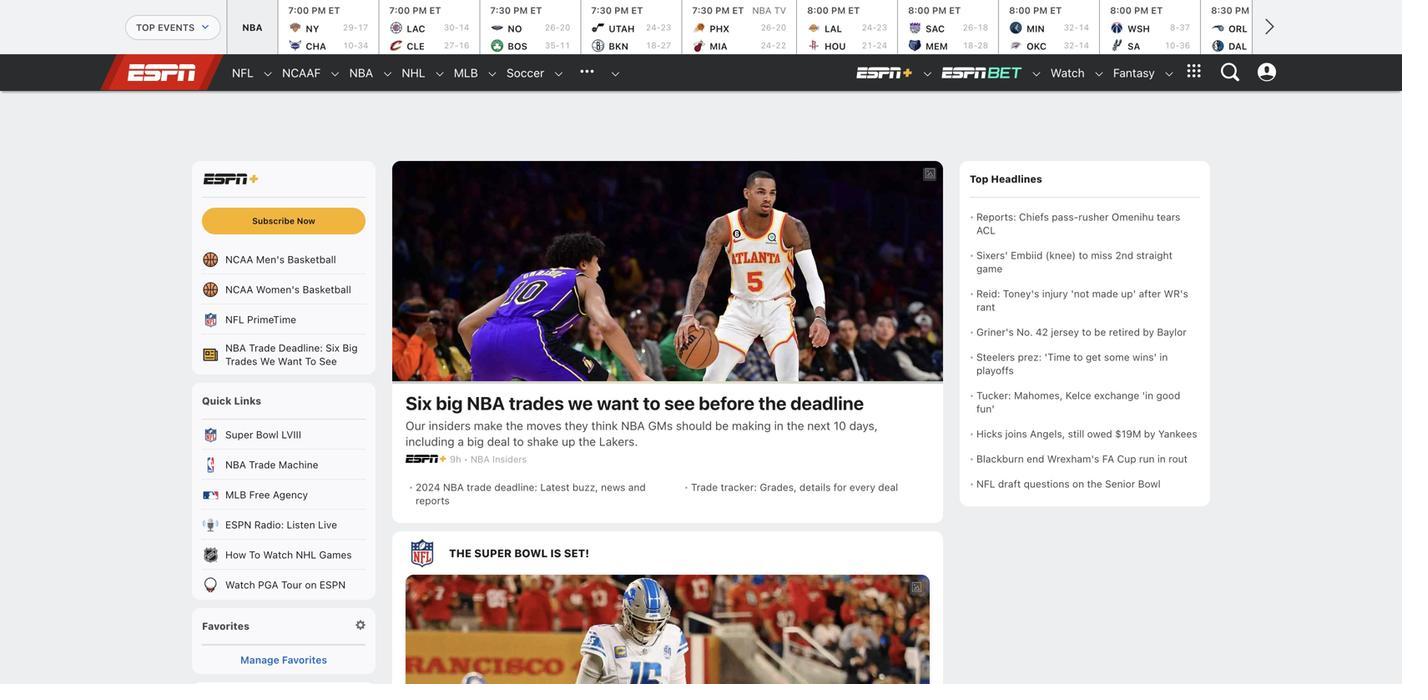 Task type: vqa. For each thing, say whether or not it's contained in the screenshot.


Task type: locate. For each thing, give the bounding box(es) containing it.
quick links
[[202, 425, 261, 437]]

still
[[1068, 458, 1085, 470]]

end
[[1027, 483, 1045, 495]]

game
[[977, 293, 1003, 305]]

1 horizontal spatial watch
[[263, 579, 293, 591]]

making
[[732, 449, 771, 463]]

retired
[[1109, 356, 1140, 368]]

pm up wsh
[[1135, 5, 1149, 16]]

et for min
[[1050, 5, 1062, 16]]

8:00 pm et up the lal at the top of page
[[807, 5, 860, 16]]

mlb inside the "mlb" link
[[454, 66, 478, 80]]

4 8:00 pm et from the left
[[1110, 5, 1163, 16]]

0 horizontal spatial 26-
[[545, 23, 560, 32]]

2 26- from the left
[[761, 23, 776, 32]]

0 horizontal spatial deal
[[487, 465, 510, 479]]

2 18- from the left
[[963, 40, 978, 50]]

8:00
[[807, 5, 829, 16], [908, 5, 930, 16], [1009, 5, 1031, 16], [1110, 5, 1132, 16]]

14 for 8:00 pm et
[[1079, 23, 1090, 32]]

1 vertical spatial top
[[970, 203, 989, 215]]

26- up 18-28
[[963, 23, 978, 32]]

1 vertical spatial watch
[[263, 579, 293, 591]]

1 20 from the left
[[560, 23, 571, 32]]

21-
[[862, 40, 877, 50]]

1 vertical spatial to
[[249, 579, 260, 591]]

to left 'get'
[[1074, 382, 1083, 393]]

0 horizontal spatial 7:00 pm et
[[288, 5, 340, 16]]

0 horizontal spatial 7:00
[[288, 5, 309, 16]]

buzz,
[[573, 512, 598, 523]]

23 for 8:00 pm et
[[877, 23, 888, 32]]

10- down 8-
[[1165, 40, 1180, 50]]

is
[[551, 577, 562, 590]]

2 24-23 from the left
[[862, 23, 888, 32]]

by left baylor
[[1143, 356, 1155, 368]]

be left retired
[[1095, 356, 1107, 368]]

26- up 35-
[[545, 23, 560, 32]]

0 vertical spatial espn
[[225, 549, 252, 561]]

0 horizontal spatial 10-
[[343, 40, 358, 50]]

'in
[[1143, 420, 1154, 432]]

7:30 for utah
[[591, 5, 612, 16]]

1 26- from the left
[[545, 23, 560, 32]]

in right run
[[1158, 483, 1166, 495]]

26- up 24-22
[[761, 23, 776, 32]]

sa
[[1128, 41, 1141, 52]]

trade for machine
[[249, 489, 276, 501]]

8:00 pm et
[[807, 5, 860, 16], [908, 5, 961, 16], [1009, 5, 1062, 16], [1110, 5, 1163, 16]]

should
[[676, 449, 712, 463]]

23 up 27
[[661, 23, 672, 32]]

1 pm from the left
[[312, 5, 326, 16]]

23 up 24
[[877, 23, 888, 32]]

4 pm from the left
[[615, 5, 629, 16]]

26-20 up 24-22
[[761, 23, 787, 32]]

some
[[1104, 382, 1130, 393]]

1 vertical spatial ncaa
[[225, 314, 253, 326]]

1 horizontal spatial mlb
[[454, 66, 478, 80]]

10- for sa
[[1165, 40, 1180, 50]]

32-14 right min
[[1064, 23, 1090, 32]]

2 horizontal spatial watch
[[1051, 66, 1085, 80]]

ncaa men's basketball link
[[192, 275, 376, 305]]

by
[[1143, 356, 1155, 368], [1144, 458, 1156, 470]]

1 26-20 from the left
[[545, 23, 571, 32]]

radio:
[[254, 549, 284, 561]]

insiders
[[493, 484, 527, 495]]

1 vertical spatial mlb
[[225, 519, 246, 531]]

nhl left games
[[296, 579, 316, 591]]

1 32-14 from the top
[[1064, 23, 1090, 32]]

32- right min
[[1064, 23, 1079, 32]]

1 vertical spatial be
[[715, 449, 729, 463]]

8 pm from the left
[[1034, 5, 1048, 16]]

six up 'see'
[[326, 372, 340, 384]]

0 vertical spatial deal
[[487, 465, 510, 479]]

0 horizontal spatial 24-23
[[646, 23, 672, 32]]

in right making
[[774, 449, 784, 463]]

14 for 7:00 pm et
[[459, 23, 470, 32]]

pm up the phx at the right top of the page
[[716, 5, 730, 16]]

10- down 29-
[[343, 40, 358, 50]]

cup
[[1118, 483, 1137, 495]]

1 horizontal spatial 18-
[[963, 40, 978, 50]]

2 horizontal spatial 26-
[[963, 23, 978, 32]]

watch for watch
[[1051, 66, 1085, 80]]

20 up 11
[[560, 23, 571, 32]]

5 et from the left
[[732, 5, 744, 16]]

nfl link
[[224, 55, 254, 91]]

2024 nba trade deadline: latest buzz, news and reports link
[[416, 505, 668, 544]]

nba up reports
[[443, 512, 464, 523]]

8:00 for wsh
[[1110, 5, 1132, 16]]

1 horizontal spatial nhl
[[402, 66, 425, 80]]

tv
[[774, 5, 787, 16]]

want
[[597, 422, 639, 444]]

to up insiders
[[513, 465, 524, 479]]

1 vertical spatial basketball
[[303, 314, 351, 326]]

2 32-14 from the top
[[1064, 40, 1090, 50]]

2 horizontal spatial 24-
[[862, 23, 877, 32]]

26- for sac
[[963, 23, 978, 32]]

trade for deadline:
[[249, 372, 276, 384]]

9 et from the left
[[1152, 5, 1163, 16]]

8:00 for lal
[[807, 5, 829, 16]]

basketball for ncaa women's basketball
[[303, 314, 351, 326]]

blackburn end wrexham's fa cup run in rout
[[977, 483, 1188, 495]]

mem
[[926, 41, 948, 52]]

1 horizontal spatial 7:30
[[591, 5, 612, 16]]

0 vertical spatial watch
[[1051, 66, 1085, 80]]

14 right min
[[1079, 23, 1090, 32]]

machine
[[279, 489, 318, 501]]

8:00 up the lal at the top of page
[[807, 5, 829, 16]]

2 vertical spatial watch
[[225, 609, 255, 621]]

14
[[459, 23, 470, 32], [1079, 23, 1090, 32], [1079, 40, 1090, 50]]

the right make at left bottom
[[506, 449, 523, 463]]

7:30 pm et for no
[[490, 5, 542, 16]]

3 7:30 from the left
[[692, 5, 713, 16]]

mlb for mlb
[[454, 66, 478, 80]]

32-
[[1064, 23, 1079, 32], [1064, 40, 1079, 50]]

26-20 for phx
[[761, 23, 787, 32]]

nba trade deadline: six big trades we want to see link
[[192, 365, 376, 405]]

et for lal
[[848, 5, 860, 16]]

deal inside six big nba trades we want to see before the deadline our insiders make the moves they think nba gms should be making in the next 10 days, including a big deal to shake up the lakers.
[[487, 465, 510, 479]]

watch left fantasy link
[[1051, 66, 1085, 80]]

1 horizontal spatial 26-20
[[761, 23, 787, 32]]

8:00 pm et up min
[[1009, 5, 1062, 16]]

1 7:00 pm et from the left
[[288, 5, 340, 16]]

embiid
[[1011, 280, 1043, 291]]

top for top headlines
[[970, 203, 989, 215]]

nfl left "ncaaf" link
[[232, 66, 254, 80]]

1 horizontal spatial 24-23
[[862, 23, 888, 32]]

2 23 from the left
[[877, 23, 888, 32]]

trades
[[509, 422, 564, 444]]

watch left pga
[[225, 609, 255, 621]]

ncaa inside ncaa women's basketball link
[[225, 314, 253, 326]]

0 vertical spatial top
[[136, 22, 155, 33]]

0 vertical spatial six
[[326, 372, 340, 384]]

1 7:30 pm et from the left
[[490, 5, 542, 16]]

1 horizontal spatial 10-
[[1165, 40, 1180, 50]]

by right $19m
[[1144, 458, 1156, 470]]

7:30 pm et
[[490, 5, 542, 16], [591, 5, 643, 16]]

1 8:00 from the left
[[807, 5, 829, 16]]

1 vertical spatial six
[[406, 422, 432, 444]]

7:30 pm et up no
[[490, 5, 542, 16]]

1 vertical spatial deal
[[879, 512, 898, 523]]

0 vertical spatial ncaa
[[225, 284, 253, 296]]

top inside button
[[136, 22, 155, 33]]

0 vertical spatial trade
[[249, 372, 276, 384]]

super bowl lviii link
[[192, 450, 376, 480]]

pm for no
[[514, 5, 528, 16]]

1 horizontal spatial 7:00
[[389, 5, 410, 16]]

mlb left free
[[225, 519, 246, 531]]

20 down tv
[[776, 23, 787, 32]]

0 horizontal spatial espn
[[225, 549, 252, 561]]

8:00 up min
[[1009, 5, 1031, 16]]

2 7:30 pm et from the left
[[591, 5, 643, 16]]

basketball for ncaa men's basketball
[[288, 284, 336, 296]]

30-14
[[444, 23, 470, 32]]

1 horizontal spatial top
[[970, 203, 989, 215]]

0 vertical spatial to
[[305, 386, 316, 397]]

8:00 pm et up wsh
[[1110, 5, 1163, 16]]

0 vertical spatial in
[[1160, 382, 1168, 393]]

20 for no
[[560, 23, 571, 32]]

good
[[1157, 420, 1181, 432]]

1 horizontal spatial 26-
[[761, 23, 776, 32]]

1 ncaa from the top
[[225, 284, 253, 296]]

pm up min
[[1034, 5, 1048, 16]]

espn up how
[[225, 549, 252, 561]]

pm up lac
[[413, 5, 427, 16]]

et for utah
[[631, 5, 643, 16]]

nfl for nfl
[[232, 66, 254, 80]]

24-23 for 8:00 pm et
[[862, 23, 888, 32]]

nba trade machine link
[[192, 480, 376, 510]]

0 horizontal spatial 7:30 pm et
[[490, 5, 542, 16]]

32-14 up watch link
[[1064, 40, 1090, 50]]

watch pga tour on espn
[[225, 609, 346, 621]]

want
[[278, 386, 302, 397]]

2 8:00 pm et from the left
[[908, 5, 961, 16]]

26-20 for no
[[545, 23, 571, 32]]

big right a
[[467, 465, 484, 479]]

10-36
[[1165, 40, 1191, 50]]

1 10- from the left
[[343, 40, 358, 50]]

0 vertical spatial basketball
[[288, 284, 336, 296]]

3 26- from the left
[[963, 23, 978, 32]]

2 7:30 from the left
[[591, 5, 612, 16]]

18- for bkn
[[646, 40, 661, 50]]

0 vertical spatial mlb
[[454, 66, 478, 80]]

acl
[[977, 255, 996, 266]]

mlb inside mlb free agency link
[[225, 519, 246, 531]]

basketball
[[288, 284, 336, 296], [303, 314, 351, 326]]

0 horizontal spatial 24-
[[646, 23, 661, 32]]

7:00 pm et up lac
[[389, 5, 441, 16]]

deadline
[[791, 422, 864, 444]]

1 horizontal spatial 7:00 pm et
[[389, 5, 441, 16]]

24- up 18-27
[[646, 23, 661, 32]]

ncaa up nfl primetime
[[225, 314, 253, 326]]

in inside six big nba trades we want to see before the deadline our insiders make the moves they think nba gms should be making in the next 10 days, including a big deal to shake up the lakers.
[[774, 449, 784, 463]]

pm for ny
[[312, 5, 326, 16]]

24- down tv
[[761, 40, 776, 50]]

2 26-20 from the left
[[761, 23, 787, 32]]

top for top events
[[136, 22, 155, 33]]

6 et from the left
[[848, 5, 860, 16]]

espn plus logo image
[[202, 202, 260, 216]]

24-23 up 18-27
[[646, 23, 672, 32]]

0 horizontal spatial 18-
[[646, 40, 661, 50]]

2 8:00 from the left
[[908, 5, 930, 16]]

1 vertical spatial in
[[774, 449, 784, 463]]

32- for okc
[[1064, 40, 1079, 50]]

pm up no
[[514, 5, 528, 16]]

pm up ny
[[312, 5, 326, 16]]

8:00 pm et for wsh
[[1110, 5, 1163, 16]]

we
[[568, 422, 593, 444]]

4 et from the left
[[631, 5, 643, 16]]

8:00 pm et for lal
[[807, 5, 860, 16]]

reports
[[416, 525, 450, 537]]

basketball up "ncaa women's basketball"
[[288, 284, 336, 296]]

1 24-23 from the left
[[646, 23, 672, 32]]

rout
[[1169, 483, 1188, 495]]

grades,
[[760, 512, 797, 523]]

trade up we at bottom left
[[249, 372, 276, 384]]

0 horizontal spatial mlb
[[225, 519, 246, 531]]

0 vertical spatial nhl
[[402, 66, 425, 80]]

the
[[449, 577, 472, 590]]

mlb down 16
[[454, 66, 478, 80]]

2 7:00 from the left
[[389, 5, 410, 16]]

pm for wsh
[[1135, 5, 1149, 16]]

2 32- from the top
[[1064, 40, 1079, 50]]

days,
[[850, 449, 878, 463]]

watch down espn radio: listen live
[[263, 579, 293, 591]]

7:00 pm et up ny
[[288, 5, 340, 16]]

2 pm from the left
[[413, 5, 427, 16]]

0 vertical spatial be
[[1095, 356, 1107, 368]]

top left headlines in the right top of the page
[[970, 203, 989, 215]]

7:00 up ny
[[288, 5, 309, 16]]

1 32- from the top
[[1064, 23, 1079, 32]]

nhl down cle
[[402, 66, 425, 80]]

14 up 16
[[459, 23, 470, 32]]

'not
[[1071, 318, 1090, 330]]

18- down 26-18
[[963, 40, 978, 50]]

1 horizontal spatial 7:30 pm et
[[591, 5, 643, 16]]

7:30 up the phx at the right top of the page
[[692, 5, 713, 16]]

nba up 'trades'
[[225, 372, 246, 384]]

1 horizontal spatial 20
[[776, 23, 787, 32]]

0 vertical spatial nfl
[[232, 66, 254, 80]]

0 horizontal spatial 7:30
[[490, 5, 511, 16]]

fun'
[[977, 433, 995, 445]]

fantasy
[[1114, 66, 1155, 80]]

18-
[[646, 40, 661, 50], [963, 40, 978, 50]]

1 horizontal spatial be
[[1095, 356, 1107, 368]]

3 pm from the left
[[514, 5, 528, 16]]

36
[[1180, 40, 1191, 50]]

nfl inside nfl link
[[232, 66, 254, 80]]

1 vertical spatial 32-
[[1064, 40, 1079, 50]]

1 7:30 from the left
[[490, 5, 511, 16]]

six inside six big nba trades we want to see before the deadline our insiders make the moves they think nba gms should be making in the next 10 days, including a big deal to shake up the lakers.
[[406, 422, 432, 444]]

2 et from the left
[[430, 5, 441, 16]]

pm up the lal at the top of page
[[832, 5, 846, 16]]

nfl inside nfl primetime link
[[225, 344, 244, 356]]

32-14 for min
[[1064, 23, 1090, 32]]

advertisement element
[[167, 99, 1236, 183]]

to right jersey in the bottom right of the page
[[1082, 356, 1092, 368]]

espn radio: listen live
[[225, 549, 337, 561]]

0 horizontal spatial 20
[[560, 23, 571, 32]]

1 7:00 from the left
[[288, 5, 309, 16]]

0 horizontal spatial watch
[[225, 609, 255, 621]]

up'
[[1121, 318, 1136, 330]]

rant
[[977, 331, 996, 343]]

6 pm from the left
[[832, 5, 846, 16]]

0 horizontal spatial big
[[436, 422, 463, 444]]

22
[[776, 40, 787, 50]]

trade
[[249, 372, 276, 384], [249, 489, 276, 501], [691, 512, 718, 523]]

0 vertical spatial 32-14
[[1064, 23, 1090, 32]]

1 8:00 pm et from the left
[[807, 5, 860, 16]]

toney's
[[1003, 318, 1040, 330]]

3 8:00 pm et from the left
[[1009, 5, 1062, 16]]

0 horizontal spatial top
[[136, 22, 155, 33]]

big
[[343, 372, 358, 384]]

32- up watch link
[[1064, 40, 1079, 50]]

4 8:00 from the left
[[1110, 5, 1132, 16]]

29-
[[343, 23, 358, 32]]

be down before
[[715, 449, 729, 463]]

top events button
[[125, 15, 221, 40]]

3 et from the left
[[530, 5, 542, 16]]

1 vertical spatial trade
[[249, 489, 276, 501]]

listen
[[287, 549, 315, 561]]

3 8:00 from the left
[[1009, 5, 1031, 16]]

big up insiders on the bottom of the page
[[436, 422, 463, 444]]

1 horizontal spatial big
[[467, 465, 484, 479]]

deal up nba insiders
[[487, 465, 510, 479]]

2024
[[416, 512, 440, 523]]

2 7:00 pm et from the left
[[389, 5, 441, 16]]

9 pm from the left
[[1135, 5, 1149, 16]]

8:00 up sac
[[908, 5, 930, 16]]

basketball right women's
[[303, 314, 351, 326]]

pm up orl
[[1236, 5, 1250, 16]]

ncaa left the men's
[[225, 284, 253, 296]]

0 horizontal spatial be
[[715, 449, 729, 463]]

to inside nba trade deadline: six big trades we want to see
[[305, 386, 316, 397]]

8:00 for min
[[1009, 5, 1031, 16]]

lac
[[407, 23, 425, 34]]

trade inside 'link'
[[249, 489, 276, 501]]

deal right every
[[879, 512, 898, 523]]

32- for min
[[1064, 23, 1079, 32]]

2 10- from the left
[[1165, 40, 1180, 50]]

trade down super bowl lviii
[[249, 489, 276, 501]]

1 et from the left
[[329, 5, 340, 16]]

7:00 up lac
[[389, 5, 410, 16]]

1 horizontal spatial deal
[[879, 512, 898, 523]]

nba down "super"
[[225, 489, 246, 501]]

nfl left primetime
[[225, 344, 244, 356]]

24- for 8:00 pm et
[[862, 23, 877, 32]]

a
[[458, 465, 464, 479]]

in inside the steelers prez: 'time to get some wins' in playoffs
[[1160, 382, 1168, 393]]

to down deadline:
[[305, 386, 316, 397]]

1 horizontal spatial 23
[[877, 23, 888, 32]]

0 horizontal spatial to
[[249, 579, 260, 591]]

8:00 up wsh
[[1110, 5, 1132, 16]]

1 23 from the left
[[661, 23, 672, 32]]

and
[[628, 512, 646, 523]]

2 horizontal spatial 7:30
[[692, 5, 713, 16]]

pm up utah
[[615, 5, 629, 16]]

latest
[[540, 512, 570, 523]]

ncaa women's basketball
[[225, 314, 351, 326]]

1 vertical spatial 32-14
[[1064, 40, 1090, 50]]

they
[[565, 449, 588, 463]]

0 horizontal spatial six
[[326, 372, 340, 384]]

exchange
[[1095, 420, 1140, 432]]

11
[[560, 40, 571, 50]]

7:30 pm et for utah
[[591, 5, 643, 16]]

pm for utah
[[615, 5, 629, 16]]

7:30 pm et up utah
[[591, 5, 643, 16]]

8:00 pm et up sac
[[908, 5, 961, 16]]

1 vertical spatial nfl
[[225, 344, 244, 356]]

0 horizontal spatial 23
[[661, 23, 672, 32]]

2 20 from the left
[[776, 23, 787, 32]]

six up our
[[406, 422, 432, 444]]

0 horizontal spatial 26-20
[[545, 23, 571, 32]]

ncaa inside ncaa men's basketball link
[[225, 284, 253, 296]]

ncaa
[[225, 284, 253, 296], [225, 314, 253, 326]]

0 vertical spatial 32-
[[1064, 23, 1079, 32]]

8:00 pm et for sac
[[908, 5, 961, 16]]

to left miss
[[1079, 280, 1089, 291]]

in
[[1160, 382, 1168, 393], [774, 449, 784, 463], [1158, 483, 1166, 495]]

baylor
[[1157, 356, 1187, 368]]

7 et from the left
[[949, 5, 961, 16]]

trade inside nba trade deadline: six big trades we want to see
[[249, 372, 276, 384]]

$19m
[[1116, 458, 1142, 470]]

1 horizontal spatial six
[[406, 422, 432, 444]]

be
[[1095, 356, 1107, 368], [715, 449, 729, 463]]

big
[[436, 422, 463, 444], [467, 465, 484, 479]]

1 horizontal spatial espn
[[320, 609, 346, 621]]

to
[[305, 386, 316, 397], [249, 579, 260, 591]]

1 18- from the left
[[646, 40, 661, 50]]

7:30 up no
[[490, 5, 511, 16]]

1 horizontal spatial to
[[305, 386, 316, 397]]

pm up sac
[[933, 5, 947, 16]]

7 pm from the left
[[933, 5, 947, 16]]

26-18
[[963, 23, 989, 32]]

24-23 up 21-24
[[862, 23, 888, 32]]

reid: toney's injury 'not made up' after wr's rant link
[[977, 311, 1201, 350]]

0 horizontal spatial nhl
[[296, 579, 316, 591]]

1 vertical spatial espn
[[320, 609, 346, 621]]

24- up 21-
[[862, 23, 877, 32]]

to right how
[[249, 579, 260, 591]]

18- right bkn
[[646, 40, 661, 50]]

bos
[[508, 41, 528, 52]]

8 et from the left
[[1050, 5, 1062, 16]]

2 ncaa from the top
[[225, 314, 253, 326]]

trade left tracker:
[[691, 512, 718, 523]]

nba inside 'link'
[[225, 489, 246, 501]]



Task type: describe. For each thing, give the bounding box(es) containing it.
soccer
[[507, 66, 545, 80]]

pass-
[[1052, 241, 1079, 253]]

nba insiders
[[471, 484, 527, 495]]

8:30
[[1211, 5, 1233, 16]]

our
[[406, 449, 426, 463]]

run
[[1140, 483, 1155, 495]]

pm for sac
[[933, 5, 947, 16]]

watch pga tour on espn link
[[192, 600, 376, 630]]

events
[[158, 22, 195, 33]]

sac
[[926, 23, 945, 34]]

7:00 for ny
[[288, 5, 309, 16]]

et for sac
[[949, 5, 961, 16]]

phx
[[710, 23, 730, 34]]

miss
[[1091, 280, 1113, 291]]

super bowl lviii
[[225, 459, 301, 471]]

griner's no. 42 jersey to be retired by baylor link
[[977, 350, 1201, 375]]

headlines
[[991, 203, 1043, 215]]

nba right 9h in the bottom left of the page
[[471, 484, 490, 495]]

ncaaf link
[[274, 55, 321, 91]]

to inside the steelers prez: 'time to get some wins' in playoffs
[[1074, 382, 1083, 393]]

1 vertical spatial by
[[1144, 458, 1156, 470]]

1 vertical spatial big
[[467, 465, 484, 479]]

pm for lac
[[413, 5, 427, 16]]

agency
[[273, 519, 308, 531]]

gms
[[648, 449, 673, 463]]

et for wsh
[[1152, 5, 1163, 16]]

details
[[800, 512, 831, 523]]

no.
[[1017, 356, 1033, 368]]

nba trade deadline: six big trades we want to see
[[225, 372, 358, 397]]

chiefs
[[1019, 241, 1049, 253]]

sixers' embiid (knee) to miss 2nd straight game
[[977, 280, 1173, 305]]

watch for watch pga tour on espn
[[225, 609, 255, 621]]

to inside sixers' embiid (knee) to miss 2nd straight game
[[1079, 280, 1089, 291]]

joins
[[1006, 458, 1028, 470]]

nba left tv
[[753, 5, 772, 16]]

ncaaf
[[282, 66, 321, 80]]

playoffs
[[977, 395, 1014, 407]]

griner's
[[977, 356, 1014, 368]]

pm for min
[[1034, 5, 1048, 16]]

griner's no. 42 jersey to be retired by baylor
[[977, 356, 1187, 368]]

live
[[318, 549, 337, 561]]

ny
[[306, 23, 319, 34]]

14 up watch link
[[1079, 40, 1090, 50]]

5 pm from the left
[[716, 5, 730, 16]]

18- for mem
[[963, 40, 978, 50]]

0 vertical spatial big
[[436, 422, 463, 444]]

nba down "34"
[[349, 66, 373, 80]]

et for lac
[[430, 5, 441, 16]]

the right up at the left bottom of page
[[579, 465, 596, 479]]

free
[[249, 519, 270, 531]]

0 vertical spatial by
[[1143, 356, 1155, 368]]

blackburn
[[977, 483, 1024, 495]]

32-14 for okc
[[1064, 40, 1090, 50]]

10 pm from the left
[[1236, 5, 1250, 16]]

cha
[[306, 41, 326, 52]]

18-27
[[646, 40, 672, 50]]

16
[[459, 40, 470, 50]]

hicks joins angels, still owed $19m by yankees link
[[977, 452, 1201, 477]]

34
[[358, 40, 368, 50]]

the super bowl is set!
[[449, 577, 590, 590]]

the left next
[[787, 449, 804, 463]]

bkn
[[609, 41, 629, 52]]

set!
[[564, 577, 590, 590]]

to up gms
[[643, 422, 661, 444]]

20 for phx
[[776, 23, 787, 32]]

24- for 7:30 pm et
[[646, 23, 661, 32]]

7:00 for lac
[[389, 5, 410, 16]]

soccer link
[[498, 55, 545, 91]]

ncaa for ncaa men's basketball
[[225, 284, 253, 296]]

nba inside nba trade deadline: six big trades we want to see
[[225, 372, 246, 384]]

wrexham's
[[1048, 483, 1100, 495]]

37
[[1180, 23, 1191, 32]]

ncaa for ncaa women's basketball
[[225, 314, 253, 326]]

26- for phx
[[761, 23, 776, 32]]

8:00 for sac
[[908, 5, 930, 16]]

7:30 for no
[[490, 5, 511, 16]]

women's
[[256, 314, 300, 326]]

shake
[[527, 465, 559, 479]]

35-11
[[545, 40, 571, 50]]

reid: toney's injury 'not made up' after wr's rant
[[977, 318, 1189, 343]]

for
[[834, 512, 847, 523]]

links
[[234, 425, 261, 437]]

espn radio: listen live link
[[192, 540, 376, 570]]

'time
[[1045, 382, 1071, 393]]

8-37
[[1171, 23, 1191, 32]]

nfl primetime
[[225, 344, 296, 356]]

six big nba trades we want to see before the deadline our insiders make the moves they think nba gms should be making in the next 10 days, including a big deal to shake up the lakers.
[[406, 422, 878, 479]]

2 vertical spatial in
[[1158, 483, 1166, 495]]

jersey
[[1051, 356, 1080, 368]]

nba trade machine
[[225, 489, 318, 501]]

10- for cha
[[343, 40, 358, 50]]

mlb free agency
[[225, 519, 308, 531]]

trades
[[225, 386, 258, 397]]

six inside nba trade deadline: six big trades we want to see
[[326, 372, 340, 384]]

mlb for mlb free agency
[[225, 519, 246, 531]]

pm for lal
[[832, 5, 846, 16]]

hicks joins angels, still owed $19m by yankees
[[977, 458, 1198, 470]]

2 vertical spatial trade
[[691, 512, 718, 523]]

26- for no
[[545, 23, 560, 32]]

7:30 pm et nba tv
[[692, 5, 787, 16]]

straight
[[1137, 280, 1173, 291]]

1 vertical spatial nhl
[[296, 579, 316, 591]]

we
[[260, 386, 275, 397]]

injury
[[1043, 318, 1069, 330]]

nba up lakers.
[[621, 449, 645, 463]]

be inside six big nba trades we want to see before the deadline our insiders make the moves they think nba gms should be making in the next 10 days, including a big deal to shake up the lakers.
[[715, 449, 729, 463]]

no
[[508, 23, 522, 34]]

nba inside 2024 nba trade deadline: latest buzz, news and reports
[[443, 512, 464, 523]]

1 horizontal spatial 24-
[[761, 40, 776, 50]]

on
[[305, 609, 317, 621]]

reid:
[[977, 318, 1001, 330]]

et for ny
[[329, 5, 340, 16]]

24-23 for 7:30 pm et
[[646, 23, 672, 32]]

nfl primetime link
[[192, 335, 376, 365]]

8:00 pm et for min
[[1009, 5, 1062, 16]]

angels,
[[1030, 458, 1066, 470]]

steelers prez: 'time to get some wins' in playoffs
[[977, 382, 1168, 407]]

tucker:
[[977, 420, 1012, 432]]

trade
[[467, 512, 492, 523]]

nba up nfl link
[[242, 22, 263, 33]]

mlb link
[[446, 55, 478, 91]]

23 for 7:30 pm et
[[661, 23, 672, 32]]

nfl for nfl primetime
[[225, 344, 244, 356]]

get
[[1086, 382, 1102, 393]]

subscribe now link
[[202, 238, 366, 265]]

et for no
[[530, 5, 542, 16]]

nba up make at left bottom
[[467, 422, 505, 444]]

7:00 pm et for ny
[[288, 5, 340, 16]]

7:00 pm et for lac
[[389, 5, 441, 16]]

favorites
[[202, 651, 250, 662]]

tracker:
[[721, 512, 757, 523]]

the up making
[[759, 422, 787, 444]]

to inside how to watch nhl games link
[[249, 579, 260, 591]]

24-22
[[761, 40, 787, 50]]

watch link
[[1043, 55, 1085, 91]]

deadline:
[[279, 372, 323, 384]]

subscribe
[[252, 246, 295, 256]]

8-
[[1171, 23, 1180, 32]]

10 et from the left
[[1252, 5, 1264, 16]]

owed
[[1088, 458, 1113, 470]]

before
[[699, 422, 755, 444]]



